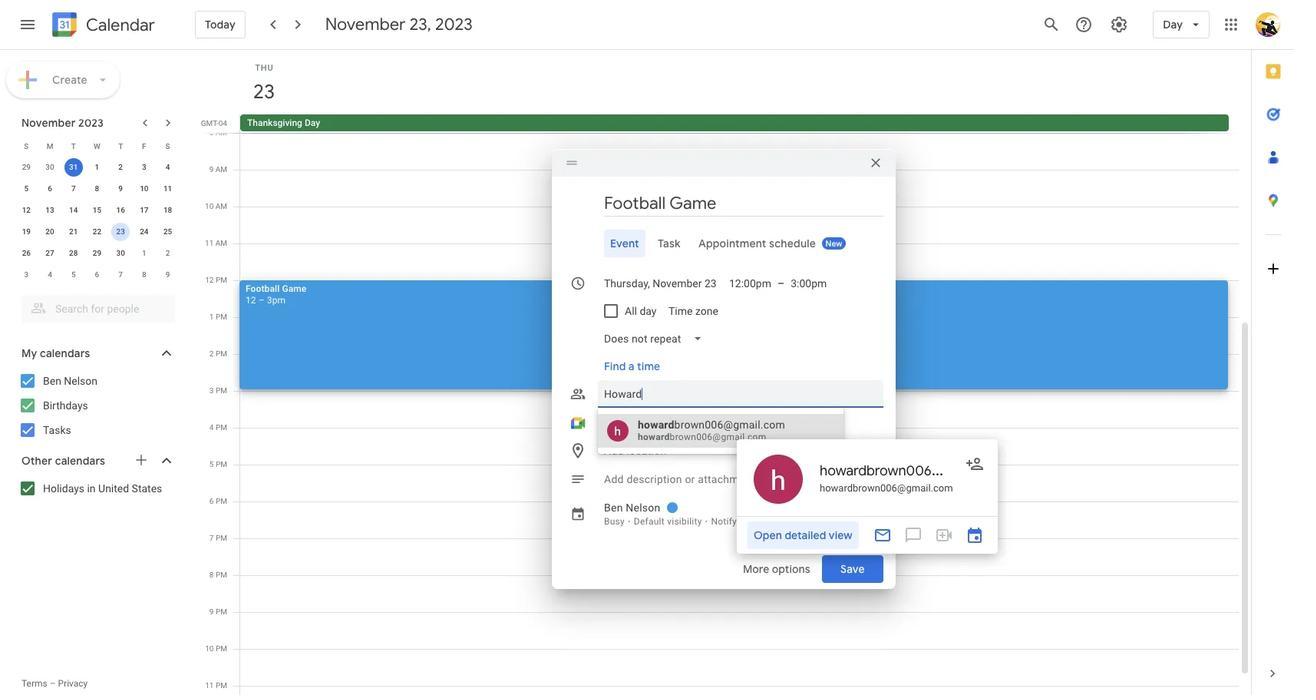 Task type: describe. For each thing, give the bounding box(es) containing it.
thanksgiving day row
[[233, 114, 1252, 133]]

15
[[93, 206, 101, 214]]

december 3 element
[[17, 266, 36, 284]]

22 element
[[88, 223, 106, 241]]

8 for 8 am
[[209, 128, 214, 137]]

22
[[93, 227, 101, 236]]

description
[[627, 473, 683, 485]]

12 for 12
[[22, 206, 31, 214]]

holidays in united states
[[43, 482, 162, 495]]

tab list containing event
[[565, 230, 884, 257]]

tasks
[[43, 424, 71, 436]]

zone
[[696, 305, 719, 317]]

thursday, november 23 element
[[247, 75, 282, 110]]

5 for december 5 element
[[71, 270, 76, 279]]

23 inside cell
[[116, 227, 125, 236]]

11 for 11 pm
[[205, 681, 214, 690]]

14 element
[[64, 201, 83, 220]]

today button
[[195, 6, 246, 43]]

default
[[634, 516, 665, 527]]

row containing 29
[[15, 157, 180, 178]]

9 pm
[[210, 608, 227, 616]]

11 am
[[205, 239, 227, 247]]

13
[[46, 206, 54, 214]]

2 for 2 pm
[[210, 349, 214, 358]]

31 cell
[[62, 157, 85, 178]]

nelson inside the my calendars list
[[64, 375, 98, 387]]

26
[[22, 249, 31, 257]]

pm for 5 pm
[[216, 460, 227, 469]]

3 pm
[[210, 386, 227, 395]]

0 horizontal spatial 2023
[[78, 116, 104, 130]]

add for add location
[[604, 445, 624, 457]]

21
[[69, 227, 78, 236]]

10 am
[[205, 202, 227, 210]]

october 30 element
[[41, 158, 59, 177]]

attachments
[[698, 473, 761, 485]]

row containing 12
[[15, 200, 180, 221]]

football
[[246, 283, 280, 294]]

12 inside football game 12 – 3pm
[[246, 295, 256, 306]]

17
[[140, 206, 149, 214]]

24
[[140, 227, 149, 236]]

brown006@gmail.com down guests text box
[[675, 419, 786, 431]]

18 element
[[159, 201, 177, 220]]

calendar
[[86, 14, 155, 36]]

december 5 element
[[64, 266, 83, 284]]

0 vertical spatial 5
[[24, 184, 29, 193]]

1 horizontal spatial 2023
[[435, 14, 473, 35]]

25
[[164, 227, 172, 236]]

find a time
[[604, 359, 661, 373]]

other
[[22, 454, 52, 468]]

2 for december 2 element
[[166, 249, 170, 257]]

2 s from the left
[[166, 142, 170, 150]]

0 vertical spatial 3
[[142, 163, 146, 171]]

or
[[685, 473, 696, 485]]

9 am
[[209, 165, 227, 174]]

14
[[69, 206, 78, 214]]

7 for 7 pm
[[210, 534, 214, 542]]

29 element
[[88, 244, 106, 263]]

10 for 10 pm
[[205, 644, 214, 653]]

find
[[604, 359, 626, 373]]

0 horizontal spatial 7
[[71, 184, 76, 193]]

23 inside grid
[[252, 79, 274, 104]]

pm for 10 pm
[[216, 644, 227, 653]]

4 pm
[[210, 423, 227, 432]]

6 pm
[[210, 497, 227, 505]]

w
[[94, 142, 101, 150]]

27
[[46, 249, 54, 257]]

thu 23
[[252, 63, 274, 104]]

23 cell
[[109, 221, 133, 243]]

20
[[46, 227, 54, 236]]

a
[[629, 359, 635, 373]]

23 grid
[[197, 50, 1252, 695]]

notify
[[712, 516, 737, 527]]

1 for december 1 element
[[142, 249, 146, 257]]

united
[[98, 482, 129, 495]]

calendar element
[[49, 9, 155, 43]]

2 horizontal spatial –
[[778, 277, 785, 290]]

7 pm
[[210, 534, 227, 542]]

28
[[69, 249, 78, 257]]

november for november 23, 2023
[[325, 14, 406, 35]]

Add title text field
[[604, 192, 884, 215]]

7 for december 7 element
[[119, 270, 123, 279]]

other calendars
[[22, 454, 105, 468]]

26 element
[[17, 244, 36, 263]]

0 horizontal spatial –
[[50, 678, 56, 689]]

0 vertical spatial 4
[[166, 163, 170, 171]]

add other calendars image
[[134, 452, 149, 468]]

time zone button
[[663, 297, 725, 325]]

other calendars button
[[3, 449, 190, 473]]

04
[[219, 119, 227, 128]]

privacy
[[58, 678, 88, 689]]

birthdays
[[43, 399, 88, 412]]

in
[[87, 482, 96, 495]]

thanksgiving day button
[[240, 114, 1230, 131]]

my calendars button
[[3, 341, 190, 366]]

am for 11 am
[[216, 239, 227, 247]]

october 29 element
[[17, 158, 36, 177]]

Guests text field
[[604, 380, 878, 408]]

am for 10 am
[[216, 202, 227, 210]]

gmt-04
[[201, 119, 227, 128]]

28 element
[[64, 244, 83, 263]]

pm for 7 pm
[[216, 534, 227, 542]]

29 for october 29 element
[[22, 163, 31, 171]]

1 vertical spatial ben nelson
[[604, 502, 661, 514]]

11 pm
[[205, 681, 227, 690]]

1 for 1 pm
[[210, 313, 214, 321]]

0 horizontal spatial 1
[[95, 163, 99, 171]]

appointment schedule
[[699, 237, 817, 250]]

4 for december 4 'element'
[[48, 270, 52, 279]]

1 vertical spatial ben
[[604, 502, 623, 514]]

visibility
[[668, 516, 702, 527]]

9 for 9 am
[[209, 165, 214, 174]]

Search for people text field
[[31, 295, 166, 323]]

thanksgiving day
[[247, 118, 320, 128]]

16
[[116, 206, 125, 214]]

12 element
[[17, 201, 36, 220]]

states
[[132, 482, 162, 495]]

30 for the october 30 element
[[46, 163, 54, 171]]

day
[[640, 305, 657, 317]]

10 for 10 am
[[205, 202, 214, 210]]

1 s from the left
[[24, 142, 29, 150]]

game
[[282, 283, 307, 294]]

day inside popup button
[[1164, 18, 1184, 31]]

november 2023 grid
[[15, 135, 180, 286]]

8 pm
[[210, 571, 227, 579]]

my calendars
[[22, 346, 90, 360]]

add location
[[604, 445, 667, 457]]

calendars for my calendars
[[40, 346, 90, 360]]

9 up the 16
[[119, 184, 123, 193]]

settings menu image
[[1111, 15, 1129, 34]]

schedule
[[770, 237, 817, 250]]

new element
[[823, 237, 847, 250]]

time
[[669, 305, 693, 317]]



Task type: vqa. For each thing, say whether or not it's contained in the screenshot.


Task type: locate. For each thing, give the bounding box(es) containing it.
6 for the december 6 element
[[95, 270, 99, 279]]

12 inside the 12 element
[[22, 206, 31, 214]]

4 row from the top
[[15, 200, 180, 221]]

1 vertical spatial 4
[[48, 270, 52, 279]]

30 down 23 element
[[116, 249, 125, 257]]

17 element
[[135, 201, 154, 220]]

11 inside 11 element
[[164, 184, 172, 193]]

9 for 9 pm
[[210, 608, 214, 616]]

0 horizontal spatial tab list
[[565, 230, 884, 257]]

0 vertical spatial 11
[[164, 184, 172, 193]]

2 down 1 pm at the left of the page
[[210, 349, 214, 358]]

2 vertical spatial 7
[[210, 534, 214, 542]]

2 horizontal spatial 3
[[210, 386, 214, 395]]

add left location
[[604, 445, 624, 457]]

5 inside 23 grid
[[210, 460, 214, 469]]

today
[[205, 18, 236, 31]]

2 horizontal spatial 5
[[210, 460, 214, 469]]

29 left the october 30 element
[[22, 163, 31, 171]]

november up the m
[[22, 116, 76, 130]]

7 down october 31, today element
[[71, 184, 76, 193]]

1 horizontal spatial 30
[[116, 249, 125, 257]]

8 down gmt-
[[209, 128, 214, 137]]

24 element
[[135, 223, 154, 241]]

default visibility
[[634, 516, 702, 527]]

3
[[142, 163, 146, 171], [24, 270, 29, 279], [210, 386, 214, 395]]

list box
[[598, 414, 844, 448]]

1 pm
[[210, 313, 227, 321]]

30 inside 30 "element"
[[116, 249, 125, 257]]

4 up 11 element
[[166, 163, 170, 171]]

10
[[140, 184, 149, 193], [205, 202, 214, 210], [205, 644, 214, 653]]

1 horizontal spatial 3
[[142, 163, 146, 171]]

row down w
[[15, 157, 180, 178]]

calendars right my
[[40, 346, 90, 360]]

23 element
[[111, 223, 130, 241]]

1 row from the top
[[15, 135, 180, 157]]

End time text field
[[791, 274, 828, 293]]

calendars for other calendars
[[55, 454, 105, 468]]

november 23, 2023
[[325, 14, 473, 35]]

30
[[46, 163, 54, 171], [116, 249, 125, 257]]

10 up 11 pm at bottom left
[[205, 644, 214, 653]]

1 horizontal spatial –
[[259, 295, 265, 306]]

pm up the 5 pm
[[216, 423, 227, 432]]

0 horizontal spatial 12
[[22, 206, 31, 214]]

november left 23,
[[325, 14, 406, 35]]

5 pm from the top
[[216, 423, 227, 432]]

11 for 11
[[164, 184, 172, 193]]

1 horizontal spatial day
[[1164, 18, 1184, 31]]

10 element
[[135, 180, 154, 198]]

1 howard from the top
[[638, 419, 675, 431]]

19 element
[[17, 223, 36, 241]]

3 for 3 pm
[[210, 386, 214, 395]]

3 pm from the top
[[216, 349, 227, 358]]

am down 8 am
[[216, 165, 227, 174]]

am for 9 am
[[216, 165, 227, 174]]

ben up busy
[[604, 502, 623, 514]]

add for add description or attachments
[[604, 473, 624, 485]]

19
[[22, 227, 31, 236]]

0 vertical spatial 23
[[252, 79, 274, 104]]

0 vertical spatial calendars
[[40, 346, 90, 360]]

5 down october 29 element
[[24, 184, 29, 193]]

event button
[[604, 230, 646, 257]]

20 element
[[41, 223, 59, 241]]

6 inside 23 grid
[[210, 497, 214, 505]]

1 inside 23 grid
[[210, 313, 214, 321]]

2 inside 23 grid
[[210, 349, 214, 358]]

9
[[209, 165, 214, 174], [119, 184, 123, 193], [166, 270, 170, 279], [210, 608, 214, 616]]

1 vertical spatial –
[[259, 295, 265, 306]]

1 vertical spatial 7
[[119, 270, 123, 279]]

2 horizontal spatial 1
[[210, 313, 214, 321]]

0 vertical spatial ben nelson
[[43, 375, 98, 387]]

11 down the 10 am
[[205, 239, 214, 247]]

1 horizontal spatial t
[[118, 142, 123, 150]]

main drawer image
[[18, 15, 37, 34]]

time zone
[[669, 305, 719, 317]]

18
[[164, 206, 172, 214]]

2 pm
[[210, 349, 227, 358]]

7 row from the top
[[15, 264, 180, 286]]

december 6 element
[[88, 266, 106, 284]]

am up 12 pm
[[216, 239, 227, 247]]

12 down 11 am
[[205, 276, 214, 284]]

row up "15" on the top left
[[15, 178, 180, 200]]

0 vertical spatial 30
[[46, 163, 54, 171]]

8 up 9 pm
[[210, 571, 214, 579]]

5 down '28' element
[[71, 270, 76, 279]]

privacy link
[[58, 678, 88, 689]]

0 horizontal spatial november
[[22, 116, 76, 130]]

11 down 10 pm at the bottom left
[[205, 681, 214, 690]]

pm down the 5 pm
[[216, 497, 227, 505]]

– inside football game 12 – 3pm
[[259, 295, 265, 306]]

2 vertical spatial 3
[[210, 386, 214, 395]]

pm up 2 pm
[[216, 313, 227, 321]]

all
[[625, 305, 637, 317]]

row up 22
[[15, 200, 180, 221]]

1 vertical spatial 2
[[166, 249, 170, 257]]

to element
[[778, 277, 785, 290]]

5 for 5 pm
[[210, 460, 214, 469]]

1 horizontal spatial 7
[[119, 270, 123, 279]]

2023
[[435, 14, 473, 35], [78, 116, 104, 130]]

12 pm
[[205, 276, 227, 284]]

0 vertical spatial 12
[[22, 206, 31, 214]]

brown006@gmail.com up attachments
[[670, 432, 767, 442]]

pm down 1 pm at the left of the page
[[216, 349, 227, 358]]

day right "settings menu" image
[[1164, 18, 1184, 31]]

– right 'terms'
[[50, 678, 56, 689]]

2 vertical spatial 11
[[205, 681, 214, 690]]

pm for 3 pm
[[216, 386, 227, 395]]

12 pm from the top
[[216, 681, 227, 690]]

2 vertical spatial 6
[[210, 497, 214, 505]]

2 vertical spatial 1
[[210, 313, 214, 321]]

pm for 2 pm
[[216, 349, 227, 358]]

4 up the 5 pm
[[210, 423, 214, 432]]

4 pm from the top
[[216, 386, 227, 395]]

1 horizontal spatial s
[[166, 142, 170, 150]]

1 horizontal spatial ben nelson
[[604, 502, 661, 514]]

0 horizontal spatial 30
[[46, 163, 54, 171]]

0 horizontal spatial 5
[[24, 184, 29, 193]]

0 horizontal spatial 6
[[48, 184, 52, 193]]

december 4 element
[[41, 266, 59, 284]]

row group containing 29
[[15, 157, 180, 286]]

thu
[[255, 63, 274, 73]]

0 horizontal spatial 2
[[119, 163, 123, 171]]

29
[[22, 163, 31, 171], [93, 249, 101, 257]]

0 vertical spatial 6
[[48, 184, 52, 193]]

1 am from the top
[[216, 128, 227, 137]]

tab list
[[1253, 50, 1295, 652], [565, 230, 884, 257]]

football game 12 – 3pm
[[246, 283, 307, 306]]

0 vertical spatial –
[[778, 277, 785, 290]]

8 for the december 8 element
[[142, 270, 146, 279]]

3 row from the top
[[15, 178, 180, 200]]

1 vertical spatial 23
[[116, 227, 125, 236]]

1 vertical spatial add
[[604, 473, 624, 485]]

10 inside row
[[140, 184, 149, 193]]

2 horizontal spatial 4
[[210, 423, 214, 432]]

23
[[252, 79, 274, 104], [116, 227, 125, 236]]

29 down the 22 element
[[93, 249, 101, 257]]

row down the 29 element
[[15, 264, 180, 286]]

23 down 16 element
[[116, 227, 125, 236]]

6 down the 29 element
[[95, 270, 99, 279]]

27 element
[[41, 244, 59, 263]]

12 for 12 pm
[[205, 276, 214, 284]]

add description or attachments
[[604, 473, 761, 485]]

pm down 7 pm
[[216, 571, 227, 579]]

ben down my calendars
[[43, 375, 61, 387]]

appointment
[[699, 237, 767, 250]]

my calendars list
[[3, 369, 190, 442]]

3 down "26" element
[[24, 270, 29, 279]]

0 horizontal spatial day
[[305, 118, 320, 128]]

7 down 30 "element" on the top left of the page
[[119, 270, 123, 279]]

1 horizontal spatial nelson
[[626, 502, 661, 514]]

9 for december 9 'element'
[[166, 270, 170, 279]]

december 1 element
[[135, 244, 154, 263]]

create
[[52, 73, 87, 87]]

8 am
[[209, 128, 227, 137]]

am for 8 am
[[216, 128, 227, 137]]

10 up 11 am
[[205, 202, 214, 210]]

1 vertical spatial day
[[305, 118, 320, 128]]

day right thanksgiving
[[305, 118, 320, 128]]

location
[[627, 445, 667, 457]]

row containing 19
[[15, 221, 180, 243]]

december 9 element
[[159, 266, 177, 284]]

12 up 19
[[22, 206, 31, 214]]

8 for 8 pm
[[210, 571, 214, 579]]

None field
[[598, 325, 715, 353]]

all day
[[625, 305, 657, 317]]

4 inside 'element'
[[48, 270, 52, 279]]

1 down 12 pm
[[210, 313, 214, 321]]

10 pm from the top
[[216, 608, 227, 616]]

2 row from the top
[[15, 157, 180, 178]]

8 pm from the top
[[216, 534, 227, 542]]

november for november 2023
[[22, 116, 76, 130]]

s
[[24, 142, 29, 150], [166, 142, 170, 150]]

2 horizontal spatial 7
[[210, 534, 214, 542]]

0 vertical spatial 10
[[140, 184, 149, 193]]

25 element
[[159, 223, 177, 241]]

1 horizontal spatial ben
[[604, 502, 623, 514]]

30 for 30 "element" on the top left of the page
[[116, 249, 125, 257]]

1 horizontal spatial tab list
[[1253, 50, 1295, 652]]

pm up 4 pm
[[216, 386, 227, 395]]

1 add from the top
[[604, 445, 624, 457]]

0 horizontal spatial 29
[[22, 163, 31, 171]]

12
[[22, 206, 31, 214], [205, 276, 214, 284], [246, 295, 256, 306]]

2 down 25 element
[[166, 249, 170, 257]]

30 element
[[111, 244, 130, 263]]

– down football
[[259, 295, 265, 306]]

1 horizontal spatial 1
[[142, 249, 146, 257]]

0 horizontal spatial s
[[24, 142, 29, 150]]

0 vertical spatial 1
[[95, 163, 99, 171]]

10 pm
[[205, 644, 227, 653]]

1 vertical spatial 6
[[95, 270, 99, 279]]

nelson up birthdays
[[64, 375, 98, 387]]

task button
[[652, 230, 687, 257]]

row
[[15, 135, 180, 157], [15, 157, 180, 178], [15, 178, 180, 200], [15, 200, 180, 221], [15, 221, 180, 243], [15, 243, 180, 264], [15, 264, 180, 286]]

2 am from the top
[[216, 165, 227, 174]]

october 31, today element
[[64, 158, 83, 177]]

row containing 26
[[15, 243, 180, 264]]

am down the 9 am
[[216, 202, 227, 210]]

7 down 6 pm
[[210, 534, 214, 542]]

1 vertical spatial 30
[[116, 249, 125, 257]]

s right f
[[166, 142, 170, 150]]

1 horizontal spatial 5
[[71, 270, 76, 279]]

pm for 11 pm
[[216, 681, 227, 690]]

7 pm from the top
[[216, 497, 227, 505]]

december 2 element
[[159, 244, 177, 263]]

t left f
[[118, 142, 123, 150]]

list box containing howard
[[598, 414, 844, 448]]

row containing 5
[[15, 178, 180, 200]]

2 t from the left
[[118, 142, 123, 150]]

row containing s
[[15, 135, 180, 157]]

7 inside 23 grid
[[210, 534, 214, 542]]

– left end time text field
[[778, 277, 785, 290]]

1 vertical spatial 10
[[205, 202, 214, 210]]

2 horizontal spatial 6
[[210, 497, 214, 505]]

0 horizontal spatial t
[[71, 142, 76, 150]]

Start date text field
[[604, 274, 717, 293]]

my
[[22, 346, 37, 360]]

1 horizontal spatial 4
[[166, 163, 170, 171]]

6 down the october 30 element
[[48, 184, 52, 193]]

howard brown006@gmail.com howard brown006@gmail.com
[[638, 419, 786, 442]]

t up '31'
[[71, 142, 76, 150]]

1 down '24' element on the top left
[[142, 249, 146, 257]]

2023 up w
[[78, 116, 104, 130]]

gmt-
[[201, 119, 219, 128]]

2 howard from the top
[[638, 432, 670, 442]]

9 pm from the top
[[216, 571, 227, 579]]

0 horizontal spatial ben nelson
[[43, 375, 98, 387]]

4
[[166, 163, 170, 171], [48, 270, 52, 279], [210, 423, 214, 432]]

november 2023
[[22, 116, 104, 130]]

event
[[611, 237, 640, 250]]

3pm
[[267, 295, 286, 306]]

31
[[69, 163, 78, 171]]

0 horizontal spatial ben
[[43, 375, 61, 387]]

task
[[658, 237, 681, 250]]

2 vertical spatial 10
[[205, 644, 214, 653]]

nelson up default
[[626, 502, 661, 514]]

ben nelson inside the my calendars list
[[43, 375, 98, 387]]

Start time text field
[[730, 274, 772, 293]]

day inside button
[[305, 118, 320, 128]]

1 vertical spatial 11
[[205, 239, 214, 247]]

8 up "15" on the top left
[[95, 184, 99, 193]]

brown006@gmail.com
[[675, 419, 786, 431], [670, 432, 767, 442]]

11
[[164, 184, 172, 193], [205, 239, 214, 247], [205, 681, 214, 690]]

f
[[142, 142, 146, 150]]

pm for 8 pm
[[216, 571, 227, 579]]

am
[[216, 128, 227, 137], [216, 165, 227, 174], [216, 202, 227, 210], [216, 239, 227, 247]]

1 vertical spatial 12
[[205, 276, 214, 284]]

december 7 element
[[111, 266, 130, 284]]

11 for 11 am
[[205, 239, 214, 247]]

2 vertical spatial 4
[[210, 423, 214, 432]]

3 am from the top
[[216, 202, 227, 210]]

3 down f
[[142, 163, 146, 171]]

11 pm from the top
[[216, 644, 227, 653]]

23 down the thu
[[252, 79, 274, 104]]

add
[[604, 445, 624, 457], [604, 473, 624, 485]]

12 down football
[[246, 295, 256, 306]]

11 up 18
[[164, 184, 172, 193]]

ben inside the my calendars list
[[43, 375, 61, 387]]

6 up 7 pm
[[210, 497, 214, 505]]

row group
[[15, 157, 180, 286]]

None search field
[[0, 289, 190, 323]]

pm for 9 pm
[[216, 608, 227, 616]]

1 horizontal spatial 12
[[205, 276, 214, 284]]

am down 04 at the top left
[[216, 128, 227, 137]]

2 inside december 2 element
[[166, 249, 170, 257]]

pm down 9 pm
[[216, 644, 227, 653]]

30 down the m
[[46, 163, 54, 171]]

2023 right 23,
[[435, 14, 473, 35]]

information card element
[[737, 439, 999, 554]]

3 up 4 pm
[[210, 386, 214, 395]]

2 add from the top
[[604, 473, 624, 485]]

0 horizontal spatial 23
[[116, 227, 125, 236]]

2 vertical spatial 12
[[246, 295, 256, 306]]

1 vertical spatial 3
[[24, 270, 29, 279]]

5
[[24, 184, 29, 193], [71, 270, 76, 279], [210, 460, 214, 469]]

2 horizontal spatial 2
[[210, 349, 214, 358]]

ben nelson up default
[[604, 502, 661, 514]]

16 element
[[111, 201, 130, 220]]

add down "add location"
[[604, 473, 624, 485]]

s up october 29 element
[[24, 142, 29, 150]]

23,
[[410, 14, 432, 35]]

5 inside december 5 element
[[71, 270, 76, 279]]

pm down 6 pm
[[216, 534, 227, 542]]

pm down 10 pm at the bottom left
[[216, 681, 227, 690]]

pm down 8 pm
[[216, 608, 227, 616]]

0 vertical spatial 2
[[119, 163, 123, 171]]

1 vertical spatial 1
[[142, 249, 146, 257]]

1 vertical spatial nelson
[[626, 502, 661, 514]]

pm for 1 pm
[[216, 313, 227, 321]]

ben nelson up birthdays
[[43, 375, 98, 387]]

2 up the 16
[[119, 163, 123, 171]]

4 inside 23 grid
[[210, 423, 214, 432]]

4 for 4 pm
[[210, 423, 214, 432]]

busy
[[604, 516, 625, 527]]

5 row from the top
[[15, 221, 180, 243]]

–
[[778, 277, 785, 290], [259, 295, 265, 306], [50, 678, 56, 689]]

2 pm from the top
[[216, 313, 227, 321]]

1 horizontal spatial 6
[[95, 270, 99, 279]]

pm for 6 pm
[[216, 497, 227, 505]]

pm up 1 pm at the left of the page
[[216, 276, 227, 284]]

0 vertical spatial 2023
[[435, 14, 473, 35]]

3 inside grid
[[210, 386, 214, 395]]

13 element
[[41, 201, 59, 220]]

1 horizontal spatial november
[[325, 14, 406, 35]]

1 horizontal spatial 29
[[93, 249, 101, 257]]

terms – privacy
[[22, 678, 88, 689]]

day button
[[1154, 6, 1210, 43]]

holidays
[[43, 482, 85, 495]]

m
[[47, 142, 53, 150]]

4 am from the top
[[216, 239, 227, 247]]

calendars
[[40, 346, 90, 360], [55, 454, 105, 468]]

6 pm from the top
[[216, 460, 227, 469]]

6 row from the top
[[15, 243, 180, 264]]

pm for 4 pm
[[216, 423, 227, 432]]

0 horizontal spatial 4
[[48, 270, 52, 279]]

calendar heading
[[83, 14, 155, 36]]

21 element
[[64, 223, 83, 241]]

1 horizontal spatial 23
[[252, 79, 274, 104]]

1 vertical spatial calendars
[[55, 454, 105, 468]]

calendars up in
[[55, 454, 105, 468]]

day
[[1164, 18, 1184, 31], [305, 118, 320, 128]]

ben nelson
[[43, 375, 98, 387], [604, 502, 661, 514]]

2 vertical spatial –
[[50, 678, 56, 689]]

1 down w
[[95, 163, 99, 171]]

11 element
[[159, 180, 177, 198]]

row down the 15 element
[[15, 221, 180, 243]]

0 vertical spatial 29
[[22, 163, 31, 171]]

2 vertical spatial 2
[[210, 349, 214, 358]]

row up '31'
[[15, 135, 180, 157]]

pm for 12 pm
[[216, 276, 227, 284]]

9 up the 10 am
[[209, 165, 214, 174]]

0 vertical spatial add
[[604, 445, 624, 457]]

0 vertical spatial nelson
[[64, 375, 98, 387]]

1 vertical spatial 5
[[71, 270, 76, 279]]

9 up 10 pm at the bottom left
[[210, 608, 214, 616]]

november
[[325, 14, 406, 35], [22, 116, 76, 130]]

december 8 element
[[135, 266, 154, 284]]

0 vertical spatial day
[[1164, 18, 1184, 31]]

10 for 10
[[140, 184, 149, 193]]

new
[[826, 239, 843, 249]]

4 down 27 "element"
[[48, 270, 52, 279]]

1 vertical spatial 2023
[[78, 116, 104, 130]]

3 for december 3 element
[[24, 270, 29, 279]]

row down the 22 element
[[15, 243, 180, 264]]

2 vertical spatial 5
[[210, 460, 214, 469]]

15 element
[[88, 201, 106, 220]]

1 t from the left
[[71, 142, 76, 150]]

pm up 6 pm
[[216, 460, 227, 469]]

1 vertical spatial november
[[22, 116, 76, 130]]

9 inside december 9 'element'
[[166, 270, 170, 279]]

1 pm from the top
[[216, 276, 227, 284]]

row containing 3
[[15, 264, 180, 286]]

30 inside the october 30 element
[[46, 163, 54, 171]]

5 down 4 pm
[[210, 460, 214, 469]]

29 for the 29 element
[[93, 249, 101, 257]]

terms
[[22, 678, 47, 689]]

10 up 17
[[140, 184, 149, 193]]

2
[[119, 163, 123, 171], [166, 249, 170, 257], [210, 349, 214, 358]]

8 down december 1 element
[[142, 270, 146, 279]]

0 vertical spatial ben
[[43, 375, 61, 387]]

5 pm
[[210, 460, 227, 469]]

9 down december 2 element
[[166, 270, 170, 279]]

2 horizontal spatial 12
[[246, 295, 256, 306]]

6 for 6 pm
[[210, 497, 214, 505]]

create button
[[6, 61, 120, 98]]



